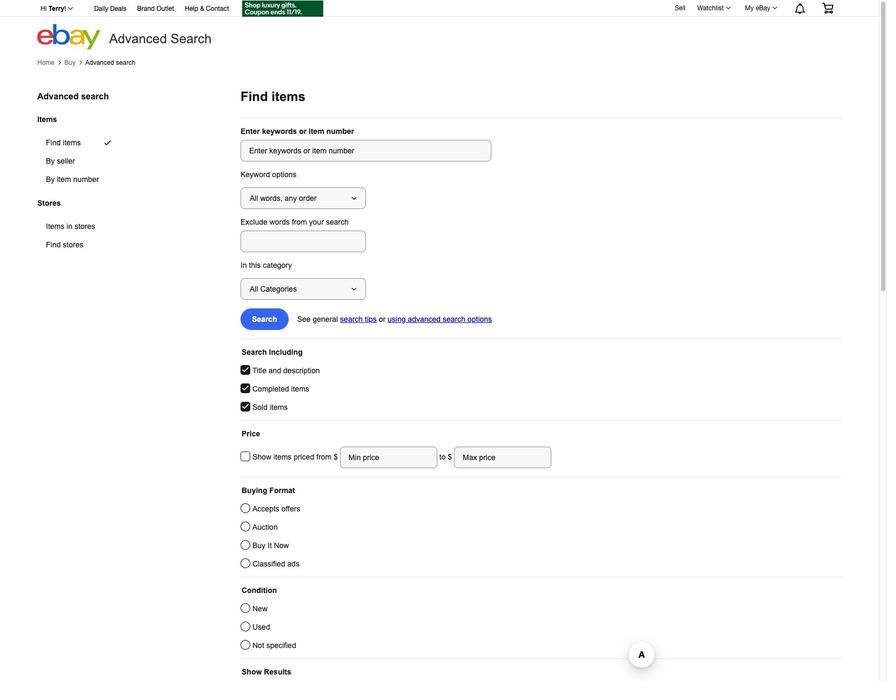 Task type: describe. For each thing, give the bounding box(es) containing it.
and
[[269, 366, 281, 375]]

buy for "buy" link
[[64, 59, 76, 66]]

not specified
[[252, 642, 296, 650]]

see
[[297, 315, 311, 324]]

search tips link
[[340, 315, 377, 324]]

in
[[67, 222, 72, 231]]

words
[[270, 218, 290, 226]]

!
[[64, 5, 66, 12]]

daily
[[94, 5, 108, 12]]

enter keywords or item number
[[241, 127, 354, 136]]

1 vertical spatial advanced
[[85, 59, 114, 66]]

show for show results
[[242, 668, 262, 677]]

help
[[185, 5, 198, 12]]

items up enter keywords or item number
[[272, 89, 305, 104]]

sell link
[[670, 4, 690, 12]]

by item number
[[46, 175, 99, 184]]

account navigation
[[35, 0, 842, 18]]

2 vertical spatial advanced
[[37, 92, 79, 101]]

items in stores link
[[37, 218, 121, 236]]

help & contact link
[[185, 3, 229, 15]]

items for items in stores
[[46, 222, 64, 231]]

1 vertical spatial or
[[379, 315, 385, 324]]

specified
[[266, 642, 296, 650]]

0 horizontal spatial find items
[[46, 138, 81, 147]]

to $
[[437, 453, 454, 461]]

stores
[[37, 199, 61, 207]]

1 vertical spatial item
[[57, 175, 71, 184]]

my
[[745, 4, 754, 12]]

outlet
[[156, 5, 174, 12]]

contact
[[206, 5, 229, 12]]

see general search tips or using advanced search options
[[297, 315, 492, 324]]

hi terry !
[[41, 5, 66, 12]]

by item number link
[[37, 170, 125, 189]]

ads
[[287, 560, 300, 569]]

tips
[[365, 315, 377, 324]]

using advanced search options link
[[388, 315, 492, 324]]

it
[[268, 542, 272, 550]]

to
[[439, 453, 446, 461]]

0 vertical spatial search
[[170, 31, 212, 46]]

buy link
[[64, 59, 76, 66]]

0 horizontal spatial options
[[272, 170, 296, 179]]

sold items
[[252, 403, 288, 412]]

search down the advanced search
[[116, 59, 135, 66]]

search button
[[241, 309, 288, 330]]

search for search including
[[242, 348, 267, 357]]

0 vertical spatial or
[[299, 127, 307, 136]]

advanced search link
[[85, 59, 135, 66]]

brand outlet link
[[137, 3, 174, 15]]

title
[[252, 366, 266, 375]]

find stores
[[46, 241, 83, 249]]

including
[[269, 348, 303, 357]]

buy for buy it now
[[252, 542, 265, 550]]

sell
[[675, 4, 685, 12]]

in this category
[[241, 261, 292, 270]]

description
[[283, 366, 320, 375]]

help & contact
[[185, 5, 229, 12]]

items down description
[[291, 385, 309, 394]]

1 vertical spatial advanced search
[[37, 92, 109, 101]]

search right your at left
[[326, 218, 349, 226]]

watchlist
[[697, 4, 724, 12]]

1 horizontal spatial options
[[468, 315, 492, 324]]

items down completed items
[[270, 403, 288, 412]]

classified
[[252, 560, 285, 569]]

find for find items link
[[46, 138, 61, 147]]

daily deals
[[94, 5, 126, 12]]

find stores link
[[37, 236, 121, 254]]

hi
[[41, 5, 47, 12]]

show items priced from
[[252, 453, 334, 461]]

format
[[269, 486, 295, 495]]

Enter maximum price range value, $ text field
[[454, 447, 551, 469]]

accepts offers
[[252, 505, 300, 514]]

accepts
[[252, 505, 279, 514]]

Enter keywords or item number text field
[[241, 140, 491, 162]]

daily deals link
[[94, 3, 126, 15]]

exclude
[[241, 218, 267, 226]]

advanced search
[[109, 31, 212, 46]]

priced
[[294, 453, 314, 461]]

search for search button
[[252, 315, 277, 324]]

classified ads
[[252, 560, 300, 569]]

exclude words from your search
[[241, 218, 349, 226]]

watchlist link
[[691, 2, 736, 15]]



Task type: locate. For each thing, give the bounding box(es) containing it.
number up enter keywords or item number text box
[[326, 127, 354, 136]]

find up by seller
[[46, 138, 61, 147]]

0 horizontal spatial $
[[334, 453, 340, 461]]

banner
[[35, 0, 842, 50]]

show results
[[242, 668, 291, 677]]

buy right home link
[[64, 59, 76, 66]]

0 vertical spatial buy
[[64, 59, 76, 66]]

show
[[252, 453, 271, 461], [242, 668, 262, 677]]

number down by seller link at the top left
[[73, 175, 99, 184]]

category
[[263, 261, 292, 270]]

items left in
[[46, 222, 64, 231]]

1 vertical spatial show
[[242, 668, 262, 677]]

your shopping cart image
[[822, 3, 834, 14]]

1 horizontal spatial find items
[[241, 89, 305, 104]]

keywords
[[262, 127, 297, 136]]

deals
[[110, 5, 126, 12]]

Enter minimum price range value, $ text field
[[340, 447, 437, 469]]

keyword
[[241, 170, 270, 179]]

1 vertical spatial items
[[46, 222, 64, 231]]

$ right to on the bottom of page
[[448, 453, 452, 461]]

stores down items in stores
[[63, 241, 83, 249]]

search up title
[[242, 348, 267, 357]]

by seller
[[46, 157, 75, 166]]

terry
[[48, 5, 64, 12]]

from right the priced on the bottom of page
[[316, 453, 331, 461]]

items
[[37, 115, 57, 124], [46, 222, 64, 231]]

0 vertical spatial by
[[46, 157, 55, 166]]

2 vertical spatial find
[[46, 241, 61, 249]]

by left seller in the left top of the page
[[46, 157, 55, 166]]

buy
[[64, 59, 76, 66], [252, 542, 265, 550]]

0 vertical spatial find
[[241, 89, 268, 104]]

now
[[274, 542, 289, 550]]

ebay
[[756, 4, 770, 12]]

$
[[334, 453, 340, 461], [448, 453, 452, 461]]

2 vertical spatial search
[[242, 348, 267, 357]]

search up search including at the left bottom of page
[[252, 315, 277, 324]]

item down seller in the left top of the page
[[57, 175, 71, 184]]

completed
[[252, 385, 289, 394]]

condition
[[242, 586, 277, 595]]

advanced search
[[85, 59, 135, 66], [37, 92, 109, 101]]

buy left it
[[252, 542, 265, 550]]

by for by item number
[[46, 175, 55, 184]]

1 horizontal spatial $
[[448, 453, 452, 461]]

show left results
[[242, 668, 262, 677]]

items left the priced on the bottom of page
[[273, 453, 292, 461]]

by seller link
[[37, 152, 125, 170]]

price
[[242, 430, 260, 438]]

options
[[272, 170, 296, 179], [468, 315, 492, 324]]

&
[[200, 5, 204, 12]]

search down advanced search link
[[81, 92, 109, 101]]

advanced down "buy" link
[[37, 92, 79, 101]]

from
[[292, 218, 307, 226], [316, 453, 331, 461]]

by for by seller
[[46, 157, 55, 166]]

completed items
[[252, 385, 309, 394]]

1 vertical spatial number
[[73, 175, 99, 184]]

0 horizontal spatial or
[[299, 127, 307, 136]]

or right tips at top left
[[379, 315, 385, 324]]

offers
[[281, 505, 300, 514]]

search including
[[242, 348, 303, 357]]

items
[[272, 89, 305, 104], [63, 138, 81, 147], [291, 385, 309, 394], [270, 403, 288, 412], [273, 453, 292, 461]]

1 by from the top
[[46, 157, 55, 166]]

find items
[[241, 89, 305, 104], [46, 138, 81, 147]]

get the coupon image
[[242, 1, 323, 17]]

advanced search down "buy" link
[[37, 92, 109, 101]]

buying
[[242, 486, 267, 495]]

item
[[309, 127, 324, 136], [57, 175, 71, 184]]

brand outlet
[[137, 5, 174, 12]]

1 vertical spatial stores
[[63, 241, 83, 249]]

find down items in stores
[[46, 241, 61, 249]]

buy it now
[[252, 542, 289, 550]]

title and description
[[252, 366, 320, 375]]

2 by from the top
[[46, 175, 55, 184]]

0 horizontal spatial from
[[292, 218, 307, 226]]

keyword options
[[241, 170, 296, 179]]

1 horizontal spatial from
[[316, 453, 331, 461]]

1 horizontal spatial item
[[309, 127, 324, 136]]

find items up keywords
[[241, 89, 305, 104]]

search down 'help'
[[170, 31, 212, 46]]

or
[[299, 127, 307, 136], [379, 315, 385, 324]]

your
[[309, 218, 324, 226]]

1 $ from the left
[[334, 453, 340, 461]]

0 vertical spatial advanced
[[109, 31, 167, 46]]

not
[[252, 642, 264, 650]]

items in stores
[[46, 222, 95, 231]]

stores
[[75, 222, 95, 231], [63, 241, 83, 249]]

results
[[264, 668, 291, 677]]

advanced right "buy" link
[[85, 59, 114, 66]]

my ebay
[[745, 4, 770, 12]]

item right keywords
[[309, 127, 324, 136]]

0 vertical spatial stores
[[75, 222, 95, 231]]

buying format
[[242, 486, 295, 495]]

items up seller in the left top of the page
[[63, 138, 81, 147]]

banner containing sell
[[35, 0, 842, 50]]

find for find stores link
[[46, 241, 61, 249]]

sold
[[252, 403, 268, 412]]

this
[[249, 261, 261, 270]]

0 vertical spatial from
[[292, 218, 307, 226]]

0 horizontal spatial number
[[73, 175, 99, 184]]

1 vertical spatial options
[[468, 315, 492, 324]]

advanced
[[408, 315, 441, 324]]

by down by seller
[[46, 175, 55, 184]]

search inside button
[[252, 315, 277, 324]]

1 horizontal spatial number
[[326, 127, 354, 136]]

advanced down brand
[[109, 31, 167, 46]]

2 $ from the left
[[448, 453, 452, 461]]

home link
[[37, 59, 55, 66]]

0 horizontal spatial item
[[57, 175, 71, 184]]

0 vertical spatial find items
[[241, 89, 305, 104]]

using
[[388, 315, 406, 324]]

brand
[[137, 5, 155, 12]]

0 vertical spatial options
[[272, 170, 296, 179]]

0 vertical spatial advanced search
[[85, 59, 135, 66]]

my ebay link
[[739, 2, 782, 15]]

auction
[[252, 523, 278, 532]]

items up find items link
[[37, 115, 57, 124]]

advanced
[[109, 31, 167, 46], [85, 59, 114, 66], [37, 92, 79, 101]]

1 vertical spatial buy
[[252, 542, 265, 550]]

1 vertical spatial by
[[46, 175, 55, 184]]

1 horizontal spatial buy
[[252, 542, 265, 550]]

find
[[241, 89, 268, 104], [46, 138, 61, 147], [46, 241, 61, 249]]

0 vertical spatial items
[[37, 115, 57, 124]]

used
[[252, 623, 270, 632]]

0 vertical spatial number
[[326, 127, 354, 136]]

1 vertical spatial search
[[252, 315, 277, 324]]

from left your at left
[[292, 218, 307, 226]]

enter
[[241, 127, 260, 136]]

find items up seller in the left top of the page
[[46, 138, 81, 147]]

show for show items priced from
[[252, 453, 271, 461]]

advanced search right "buy" link
[[85, 59, 135, 66]]

find up enter
[[241, 89, 268, 104]]

search right advanced
[[443, 315, 465, 324]]

1 vertical spatial from
[[316, 453, 331, 461]]

items for items
[[37, 115, 57, 124]]

1 vertical spatial find items
[[46, 138, 81, 147]]

$ right the priced on the bottom of page
[[334, 453, 340, 461]]

new
[[252, 605, 268, 614]]

in
[[241, 261, 247, 270]]

search left tips at top left
[[340, 315, 363, 324]]

home
[[37, 59, 55, 66]]

seller
[[57, 157, 75, 166]]

1 vertical spatial find
[[46, 138, 61, 147]]

0 vertical spatial show
[[252, 453, 271, 461]]

general
[[313, 315, 338, 324]]

0 horizontal spatial buy
[[64, 59, 76, 66]]

1 horizontal spatial or
[[379, 315, 385, 324]]

find items link
[[37, 134, 125, 152]]

or right keywords
[[299, 127, 307, 136]]

stores right in
[[75, 222, 95, 231]]

0 vertical spatial item
[[309, 127, 324, 136]]

show down price
[[252, 453, 271, 461]]

Exclude words from your search text field
[[241, 231, 366, 252]]



Task type: vqa. For each thing, say whether or not it's contained in the screenshot.
6
no



